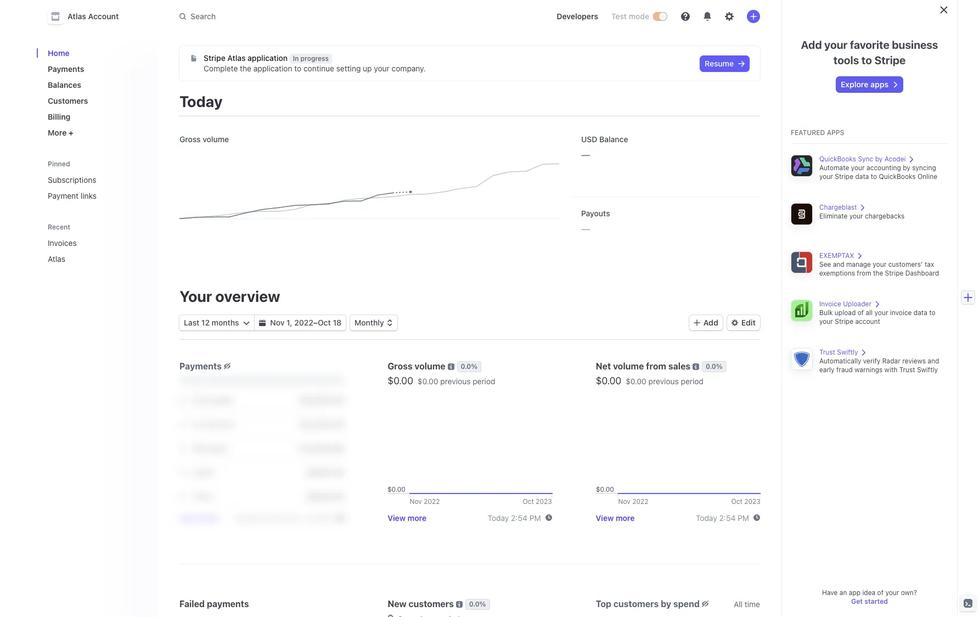 Task type: vqa. For each thing, say whether or not it's contained in the screenshot.
Stripe Apps image
no



Task type: describe. For each thing, give the bounding box(es) containing it.
data inside the bulk upload of all your invoice data to your stripe account
[[914, 309, 928, 317]]

invoice
[[891, 309, 912, 317]]

uploader
[[844, 300, 872, 308]]

stripe inside add your favorite business tools to stripe
[[875, 54, 906, 66]]

svg image down search
[[191, 55, 197, 62]]

–
[[313, 318, 318, 327]]

payments link
[[43, 60, 149, 78]]

net
[[596, 361, 611, 371]]

1 view from the left
[[180, 513, 198, 522]]

dashboard
[[906, 269, 940, 277]]

complete
[[204, 64, 238, 73]]

invoices link
[[43, 234, 133, 252]]

radar
[[883, 357, 901, 365]]

early
[[820, 366, 835, 374]]

0 horizontal spatial from
[[646, 361, 667, 371]]

previous for gross volume
[[441, 377, 471, 386]]

payment links link
[[43, 187, 149, 205]]

from inside see and manage your customers' tax exemptions from the stripe dashboard
[[857, 269, 872, 277]]

1,
[[287, 318, 292, 327]]

hidden image for payments
[[224, 363, 230, 370]]

account
[[88, 12, 119, 21]]

trust swiftly image
[[791, 348, 813, 370]]

$22,000.00
[[299, 419, 344, 429]]

view more link for net volume from sales
[[596, 513, 635, 522]]

billing
[[48, 112, 70, 121]]

atlas account button
[[48, 9, 130, 24]]

customers for top
[[614, 599, 659, 609]]

time
[[745, 599, 761, 609]]

period for net volume from sales
[[681, 377, 704, 386]]

exemptax image
[[791, 252, 813, 273]]

recent navigation links element
[[37, 222, 158, 268]]

your inside stripe atlas application in progress complete the application to continue setting up your company.
[[374, 64, 390, 73]]

idea
[[863, 589, 876, 597]]

usd
[[582, 135, 598, 144]]

today 2:54 pm for net volume from sales
[[696, 513, 750, 522]]

Search text field
[[173, 6, 483, 27]]

sync
[[859, 155, 874, 163]]

1 view more from the left
[[180, 513, 218, 522]]

view more link for gross volume
[[388, 513, 427, 522]]

$0.00 $0.00 previous period for gross volume
[[388, 375, 496, 387]]

period for gross volume
[[473, 377, 496, 386]]

core navigation links element
[[43, 44, 149, 142]]

by for spend
[[661, 599, 672, 609]]

new customers
[[388, 599, 454, 609]]

chargebacks
[[865, 212, 905, 220]]

verify
[[864, 357, 881, 365]]

stripe atlas application in progress complete the application to continue setting up your company.
[[204, 53, 426, 73]]

failed payments
[[180, 599, 249, 609]]

1 vertical spatial gross
[[388, 361, 413, 371]]

to inside stripe atlas application in progress complete the application to continue setting up your company.
[[294, 64, 302, 73]]

— inside 'payouts —'
[[582, 222, 591, 235]]

automate your accounting by syncing your stripe data to quickbooks online
[[820, 164, 938, 181]]

invoice uploader image
[[791, 300, 813, 322]]

1 view more link from the left
[[180, 513, 218, 522]]

2:54 for gross volume
[[511, 513, 528, 522]]

0 vertical spatial gross
[[180, 135, 201, 144]]

hidden image for top customers by spend
[[702, 601, 709, 607]]

your inside have an app idea of your own? get started
[[886, 589, 900, 597]]

of inside have an app idea of your own? get started
[[878, 589, 884, 597]]

net volume from sales
[[596, 361, 691, 371]]

pinned navigation links element
[[43, 159, 149, 205]]

links
[[81, 191, 97, 200]]

your down quickbooks sync by acodei
[[852, 164, 865, 172]]

resume
[[705, 59, 734, 68]]

more +
[[48, 128, 74, 137]]

exemptax
[[820, 252, 855, 260]]

with
[[885, 366, 898, 374]]

svg image inside "resume" link
[[739, 60, 745, 67]]

started
[[865, 597, 888, 606]]

progress
[[301, 54, 329, 63]]

of inside the bulk upload of all your invoice data to your stripe account
[[858, 309, 864, 317]]

add button
[[690, 315, 723, 331]]

quickbooks sync by acodei
[[820, 155, 906, 163]]

acodei
[[885, 155, 906, 163]]

developers
[[557, 12, 599, 21]]

automatically verify radar reviews and early fraud warnings with trust swiftly
[[820, 357, 940, 374]]

account
[[856, 317, 881, 326]]

to inside the bulk upload of all your invoice data to your stripe account
[[930, 309, 936, 317]]

stripe inside see and manage your customers' tax exemptions from the stripe dashboard
[[886, 269, 904, 277]]

18
[[333, 318, 342, 327]]

last 12 months button
[[180, 315, 254, 331]]

warnings
[[855, 366, 883, 374]]

help image
[[681, 12, 690, 21]]

0.0% for gross volume
[[461, 362, 478, 371]]

more
[[48, 128, 67, 137]]

bulk upload of all your invoice data to your stripe account
[[820, 309, 936, 326]]

featured apps
[[791, 128, 845, 137]]

business
[[892, 38, 939, 51]]

Search search field
[[173, 6, 483, 27]]

trust swiftly
[[820, 348, 859, 356]]

last 12 months
[[184, 318, 239, 327]]

invoice
[[820, 300, 842, 308]]

top customers by spend
[[596, 599, 700, 609]]

info image for gross volume
[[448, 364, 454, 370]]

view more for net volume from sales
[[596, 513, 635, 522]]

invoices
[[48, 238, 77, 248]]

0 vertical spatial application
[[248, 53, 288, 63]]

months
[[212, 318, 239, 327]]

pinned element
[[43, 171, 149, 205]]

info image
[[456, 601, 463, 608]]

oct
[[318, 318, 331, 327]]

your right all
[[875, 309, 889, 317]]

your down chargeblast
[[850, 212, 864, 220]]

your down automate
[[820, 172, 834, 181]]

new
[[388, 599, 407, 609]]

0 horizontal spatial today
[[180, 92, 223, 110]]

customers'
[[889, 260, 923, 269]]

bulk
[[820, 309, 833, 317]]

failed
[[180, 599, 205, 609]]

payouts —
[[582, 209, 610, 235]]

volume for info icon related to gross volume
[[415, 361, 446, 371]]

accounting
[[867, 164, 902, 172]]

12
[[201, 318, 210, 327]]

exemptions
[[820, 269, 856, 277]]

syncing
[[913, 164, 937, 172]]

1 more from the left
[[199, 513, 218, 522]]

svg image inside last 12 months popup button
[[243, 320, 250, 326]]

the inside stripe atlas application in progress complete the application to continue setting up your company.
[[240, 64, 252, 73]]

get
[[852, 597, 863, 606]]

svg image left "nov"
[[259, 320, 266, 326]]

nov 1, 2022 – oct 18
[[270, 318, 342, 327]]

swiftly inside automatically verify radar reviews and early fraud warnings with trust swiftly
[[918, 366, 939, 374]]

eliminate your chargebacks
[[820, 212, 905, 220]]

nov
[[270, 318, 285, 327]]

0 vertical spatial trust
[[820, 348, 836, 356]]

$0.00 $0.00 previous period for net volume from sales
[[596, 375, 704, 387]]

payment
[[48, 191, 79, 200]]

0 vertical spatial quickbooks
[[820, 155, 857, 163]]

1 $5000.00 from the top
[[307, 468, 344, 477]]

fraud
[[837, 366, 853, 374]]

company.
[[392, 64, 426, 73]]

atlas for atlas account
[[68, 12, 86, 21]]

payments
[[207, 599, 249, 609]]



Task type: locate. For each thing, give the bounding box(es) containing it.
0 horizontal spatial data
[[856, 172, 869, 181]]

more for gross
[[408, 513, 427, 522]]

stripe down automate
[[835, 172, 854, 181]]

1 horizontal spatial hidden image
[[702, 601, 709, 607]]

your down bulk
[[820, 317, 834, 326]]

0 vertical spatial by
[[876, 155, 883, 163]]

the inside see and manage your customers' tax exemptions from the stripe dashboard
[[874, 269, 884, 277]]

to inside add your favorite business tools to stripe
[[862, 54, 873, 66]]

0 vertical spatial payments
[[48, 64, 84, 74]]

to down in
[[294, 64, 302, 73]]

stripe inside automate your accounting by syncing your stripe data to quickbooks online
[[835, 172, 854, 181]]

gross
[[180, 135, 201, 144], [388, 361, 413, 371]]

balance
[[600, 135, 628, 144]]

by down acodei
[[903, 164, 911, 172]]

balances link
[[43, 76, 149, 94]]

by left spend on the bottom of the page
[[661, 599, 672, 609]]

application left in
[[248, 53, 288, 63]]

0 vertical spatial hidden image
[[224, 363, 230, 370]]

1 vertical spatial trust
[[900, 366, 916, 374]]

1 customers from the left
[[409, 599, 454, 609]]

1 horizontal spatial swiftly
[[918, 366, 939, 374]]

1 today 2:54 pm from the left
[[488, 513, 541, 522]]

from
[[857, 269, 872, 277], [646, 361, 667, 371]]

0 vertical spatial of
[[858, 309, 864, 317]]

to right "invoice"
[[930, 309, 936, 317]]

your left own?
[[886, 589, 900, 597]]

2 horizontal spatial view more
[[596, 513, 635, 522]]

1 2:54 from the left
[[511, 513, 528, 522]]

hidden image
[[224, 363, 230, 370], [702, 601, 709, 607]]

0 horizontal spatial info image
[[448, 364, 454, 370]]

today 2:54 pm for gross volume
[[488, 513, 541, 522]]

1 horizontal spatial the
[[874, 269, 884, 277]]

3 view more link from the left
[[596, 513, 635, 522]]

atlas inside atlas account button
[[68, 12, 86, 21]]

all time
[[734, 599, 761, 609]]

0 horizontal spatial atlas
[[48, 254, 65, 264]]

to inside automate your accounting by syncing your stripe data to quickbooks online
[[871, 172, 878, 181]]

tools
[[834, 54, 860, 66]]

1 horizontal spatial payments
[[180, 361, 222, 371]]

and right reviews
[[928, 357, 940, 365]]

and up exemptions
[[833, 260, 845, 269]]

3 view from the left
[[596, 513, 614, 522]]

top
[[596, 599, 612, 609]]

tax
[[925, 260, 935, 269]]

— inside usd balance —
[[582, 148, 591, 161]]

customers link
[[43, 92, 149, 110]]

pm for gross volume
[[530, 513, 541, 522]]

pinned
[[48, 160, 70, 168]]

0 vertical spatial atlas
[[68, 12, 86, 21]]

$15,000.00
[[299, 443, 344, 453]]

0 horizontal spatial 2:54
[[511, 513, 528, 522]]

0 horizontal spatial view more link
[[180, 513, 218, 522]]

previous
[[441, 377, 471, 386], [649, 377, 679, 386]]

0 horizontal spatial previous
[[441, 377, 471, 386]]

0 horizontal spatial quickbooks
[[820, 155, 857, 163]]

up
[[363, 64, 372, 73]]

from down manage
[[857, 269, 872, 277]]

1 pm from the left
[[530, 513, 541, 522]]

2022
[[294, 318, 313, 327]]

atlas up the complete on the top left of page
[[228, 53, 246, 63]]

recent element
[[37, 234, 158, 268]]

stripe
[[204, 53, 226, 63], [875, 54, 906, 66], [835, 172, 854, 181], [886, 269, 904, 277], [835, 317, 854, 326]]

trust
[[820, 348, 836, 356], [900, 366, 916, 374]]

0 horizontal spatial trust
[[820, 348, 836, 356]]

2 horizontal spatial today
[[696, 513, 718, 522]]

1 horizontal spatial pm
[[738, 513, 750, 522]]

0 horizontal spatial of
[[858, 309, 864, 317]]

trust up automatically at the bottom right of the page
[[820, 348, 836, 356]]

setting
[[336, 64, 361, 73]]

trust down reviews
[[900, 366, 916, 374]]

continue
[[304, 64, 334, 73]]

1 horizontal spatial by
[[876, 155, 883, 163]]

atlas
[[68, 12, 86, 21], [228, 53, 246, 63], [48, 254, 65, 264]]

svg image right resume
[[739, 60, 745, 67]]

2 horizontal spatial atlas
[[228, 53, 246, 63]]

and inside automatically verify radar reviews and early fraud warnings with trust swiftly
[[928, 357, 940, 365]]

eliminate
[[820, 212, 848, 220]]

last
[[184, 318, 199, 327]]

1 horizontal spatial period
[[681, 377, 704, 386]]

0 vertical spatial add
[[801, 38, 822, 51]]

1 horizontal spatial previous
[[649, 377, 679, 386]]

application left the continue
[[254, 64, 292, 73]]

of left all
[[858, 309, 864, 317]]

0 vertical spatial and
[[833, 260, 845, 269]]

view more for gross volume
[[388, 513, 427, 522]]

atlas down "invoices" on the top left of page
[[48, 254, 65, 264]]

add
[[801, 38, 822, 51], [704, 318, 719, 327]]

0 vertical spatial —
[[582, 148, 591, 161]]

customers left info image
[[409, 599, 454, 609]]

reviews
[[903, 357, 926, 365]]

resume link
[[701, 56, 750, 71]]

2 horizontal spatial by
[[903, 164, 911, 172]]

2 horizontal spatial volume
[[613, 361, 644, 371]]

stripe inside the bulk upload of all your invoice data to your stripe account
[[835, 317, 854, 326]]

settings image
[[725, 12, 734, 21]]

1 horizontal spatial view
[[388, 513, 406, 522]]

atlas for atlas link
[[48, 254, 65, 264]]

1 horizontal spatial view more
[[388, 513, 427, 522]]

more
[[199, 513, 218, 522], [408, 513, 427, 522], [616, 513, 635, 522]]

2:54 for net volume from sales
[[720, 513, 736, 522]]

1 horizontal spatial gross volume
[[388, 361, 446, 371]]

2 view more link from the left
[[388, 513, 427, 522]]

0 horizontal spatial payments
[[48, 64, 84, 74]]

own?
[[902, 589, 918, 597]]

swiftly down reviews
[[918, 366, 939, 374]]

stripe down customers'
[[886, 269, 904, 277]]

— down usd
[[582, 148, 591, 161]]

test
[[612, 12, 627, 21]]

home
[[48, 48, 70, 58]]

by for acodei
[[876, 155, 883, 163]]

view for net volume from sales
[[596, 513, 614, 522]]

1 vertical spatial —
[[582, 222, 591, 235]]

stripe down upload
[[835, 317, 854, 326]]

atlas inside atlas link
[[48, 254, 65, 264]]

0 horizontal spatial gross
[[180, 135, 201, 144]]

2 horizontal spatial view
[[596, 513, 614, 522]]

by inside automate your accounting by syncing your stripe data to quickbooks online
[[903, 164, 911, 172]]

explore
[[841, 80, 869, 89]]

1 vertical spatial application
[[254, 64, 292, 73]]

today
[[180, 92, 223, 110], [488, 513, 509, 522], [696, 513, 718, 522]]

apps
[[871, 80, 889, 89]]

pm for net volume from sales
[[738, 513, 750, 522]]

see and manage your customers' tax exemptions from the stripe dashboard
[[820, 260, 940, 277]]

favorite
[[850, 38, 890, 51]]

2 vertical spatial by
[[661, 599, 672, 609]]

figure
[[180, 164, 560, 219], [180, 164, 560, 219]]

and inside see and manage your customers' tax exemptions from the stripe dashboard
[[833, 260, 845, 269]]

2 vertical spatial atlas
[[48, 254, 65, 264]]

2 pm from the left
[[738, 513, 750, 522]]

get started link
[[852, 597, 888, 606]]

1 horizontal spatial $0.00 $0.00 previous period
[[596, 375, 704, 387]]

2 more from the left
[[408, 513, 427, 522]]

customers right top
[[614, 599, 659, 609]]

atlas account
[[68, 12, 119, 21]]

2 — from the top
[[582, 222, 591, 235]]

1 horizontal spatial info image
[[693, 364, 700, 370]]

2 2:54 from the left
[[720, 513, 736, 522]]

of up started
[[878, 589, 884, 597]]

1 horizontal spatial data
[[914, 309, 928, 317]]

quickbooks inside automate your accounting by syncing your stripe data to quickbooks online
[[879, 172, 916, 181]]

$0.00 $0.00 previous period
[[388, 375, 496, 387], [596, 375, 704, 387]]

to
[[862, 54, 873, 66], [294, 64, 302, 73], [871, 172, 878, 181], [930, 309, 936, 317]]

$5000.00
[[307, 468, 344, 477], [307, 492, 344, 501]]

1 — from the top
[[582, 148, 591, 161]]

today 2:54 pm
[[488, 513, 541, 522], [696, 513, 750, 522]]

from left sales on the bottom of the page
[[646, 361, 667, 371]]

0 horizontal spatial $0.00 $0.00 previous period
[[388, 375, 496, 387]]

data inside automate your accounting by syncing your stripe data to quickbooks online
[[856, 172, 869, 181]]

2 horizontal spatial more
[[616, 513, 635, 522]]

0 vertical spatial $5000.00
[[307, 468, 344, 477]]

svg image right months
[[243, 320, 250, 326]]

3 more from the left
[[616, 513, 635, 522]]

1 info image from the left
[[448, 364, 454, 370]]

spend
[[674, 599, 700, 609]]

application
[[248, 53, 288, 63], [254, 64, 292, 73]]

0 horizontal spatial today 2:54 pm
[[488, 513, 541, 522]]

by up accounting
[[876, 155, 883, 163]]

to down accounting
[[871, 172, 878, 181]]

hidden image right spend on the bottom of the page
[[702, 601, 709, 607]]

home link
[[43, 44, 149, 62]]

0 horizontal spatial period
[[473, 377, 496, 386]]

— down 'payouts'
[[582, 222, 591, 235]]

1 vertical spatial atlas
[[228, 53, 246, 63]]

to down favorite at the right top of the page
[[862, 54, 873, 66]]

add inside add your favorite business tools to stripe
[[801, 38, 822, 51]]

1 horizontal spatial atlas
[[68, 12, 86, 21]]

your right manage
[[873, 260, 887, 269]]

0 horizontal spatial pm
[[530, 513, 541, 522]]

1 vertical spatial swiftly
[[918, 366, 939, 374]]

stripe inside stripe atlas application in progress complete the application to continue setting up your company.
[[204, 53, 226, 63]]

1 horizontal spatial more
[[408, 513, 427, 522]]

payment links
[[48, 191, 97, 200]]

add inside button
[[704, 318, 719, 327]]

mode
[[629, 12, 650, 21]]

2 horizontal spatial view more link
[[596, 513, 635, 522]]

payments
[[48, 64, 84, 74], [180, 361, 222, 371]]

1 horizontal spatial 2:54
[[720, 513, 736, 522]]

payments up "balances"
[[48, 64, 84, 74]]

atlas left account
[[68, 12, 86, 21]]

toolbar
[[690, 315, 761, 331]]

1 $0.00 $0.00 previous period from the left
[[388, 375, 496, 387]]

0.0% for net volume from sales
[[706, 362, 723, 371]]

2 period from the left
[[681, 377, 704, 386]]

volume for info icon related to net volume from sales
[[613, 361, 644, 371]]

1 horizontal spatial gross
[[388, 361, 413, 371]]

all
[[734, 599, 743, 609]]

1 vertical spatial gross volume
[[388, 361, 446, 371]]

1 period from the left
[[473, 377, 496, 386]]

0 vertical spatial from
[[857, 269, 872, 277]]

data right "invoice"
[[914, 309, 928, 317]]

1 vertical spatial hidden image
[[702, 601, 709, 607]]

1 horizontal spatial and
[[928, 357, 940, 365]]

featured
[[791, 128, 826, 137]]

upload
[[835, 309, 856, 317]]

atlas inside stripe atlas application in progress complete the application to continue setting up your company.
[[228, 53, 246, 63]]

2:54
[[511, 513, 528, 522], [720, 513, 736, 522]]

1 horizontal spatial trust
[[900, 366, 916, 374]]

0 horizontal spatial view more
[[180, 513, 218, 522]]

1 horizontal spatial volume
[[415, 361, 446, 371]]

your overview
[[180, 287, 280, 305]]

0 horizontal spatial view
[[180, 513, 198, 522]]

svg image
[[191, 55, 197, 62], [739, 60, 745, 67], [243, 320, 250, 326], [259, 320, 266, 326]]

today for net
[[696, 513, 718, 522]]

online
[[918, 172, 938, 181]]

1 vertical spatial quickbooks
[[879, 172, 916, 181]]

1 vertical spatial data
[[914, 309, 928, 317]]

0.0% for new customers
[[469, 600, 486, 608]]

stripe up the complete on the top left of page
[[204, 53, 226, 63]]

customers
[[409, 599, 454, 609], [614, 599, 659, 609]]

by
[[876, 155, 883, 163], [903, 164, 911, 172], [661, 599, 672, 609]]

manage
[[847, 260, 871, 269]]

previous for net volume from sales
[[649, 377, 679, 386]]

customers
[[48, 96, 88, 105]]

view more link
[[180, 513, 218, 522], [388, 513, 427, 522], [596, 513, 635, 522]]

quickbooks
[[820, 155, 857, 163], [879, 172, 916, 181]]

the
[[240, 64, 252, 73], [874, 269, 884, 277]]

payments inside "link"
[[48, 64, 84, 74]]

usd balance —
[[582, 135, 628, 161]]

chargeblast image
[[791, 203, 813, 225]]

1 horizontal spatial today
[[488, 513, 509, 522]]

add for add
[[704, 318, 719, 327]]

toolbar containing add
[[690, 315, 761, 331]]

0 horizontal spatial hidden image
[[224, 363, 230, 370]]

your right up
[[374, 64, 390, 73]]

2 info image from the left
[[693, 364, 700, 370]]

0 vertical spatial the
[[240, 64, 252, 73]]

1 horizontal spatial today 2:54 pm
[[696, 513, 750, 522]]

1 horizontal spatial of
[[878, 589, 884, 597]]

automate
[[820, 164, 850, 172]]

payments grid
[[180, 388, 344, 509]]

atlas link
[[43, 250, 133, 268]]

stripe down favorite at the right top of the page
[[875, 54, 906, 66]]

your inside add your favorite business tools to stripe
[[825, 38, 848, 51]]

explore apps
[[841, 80, 889, 89]]

0.0%
[[461, 362, 478, 371], [706, 362, 723, 371], [469, 600, 486, 608]]

1 previous from the left
[[441, 377, 471, 386]]

trust inside automatically verify radar reviews and early fraud warnings with trust swiftly
[[900, 366, 916, 374]]

1 horizontal spatial quickbooks
[[879, 172, 916, 181]]

0 horizontal spatial volume
[[203, 135, 229, 144]]

your up tools
[[825, 38, 848, 51]]

more for net
[[616, 513, 635, 522]]

add your favorite business tools to stripe
[[801, 38, 939, 66]]

quickbooks sync by acodei image
[[791, 155, 813, 177]]

1 vertical spatial the
[[874, 269, 884, 277]]

2 view from the left
[[388, 513, 406, 522]]

swiftly up automatically at the bottom right of the page
[[838, 348, 859, 356]]

your inside see and manage your customers' tax exemptions from the stripe dashboard
[[873, 260, 887, 269]]

2 today 2:54 pm from the left
[[696, 513, 750, 522]]

hidden image down months
[[224, 363, 230, 370]]

payouts
[[582, 209, 610, 218]]

1 horizontal spatial add
[[801, 38, 822, 51]]

0 horizontal spatial the
[[240, 64, 252, 73]]

1 horizontal spatial from
[[857, 269, 872, 277]]

2 previous from the left
[[649, 377, 679, 386]]

today for gross
[[488, 513, 509, 522]]

0 horizontal spatial gross volume
[[180, 135, 229, 144]]

0 vertical spatial gross volume
[[180, 135, 229, 144]]

2 view more from the left
[[388, 513, 427, 522]]

info image for net volume from sales
[[693, 364, 700, 370]]

2 $5000.00 from the top
[[307, 492, 344, 501]]

period
[[473, 377, 496, 386], [681, 377, 704, 386]]

2 customers from the left
[[614, 599, 659, 609]]

chargeblast
[[820, 203, 857, 211]]

0 horizontal spatial swiftly
[[838, 348, 859, 356]]

customers for new
[[409, 599, 454, 609]]

0 horizontal spatial add
[[704, 318, 719, 327]]

1 vertical spatial from
[[646, 361, 667, 371]]

data down quickbooks sync by acodei
[[856, 172, 869, 181]]

quickbooks down accounting
[[879, 172, 916, 181]]

1 vertical spatial of
[[878, 589, 884, 597]]

1 horizontal spatial customers
[[614, 599, 659, 609]]

volume
[[203, 135, 229, 144], [415, 361, 446, 371], [613, 361, 644, 371]]

+
[[69, 128, 74, 137]]

add for add your favorite business tools to stripe
[[801, 38, 822, 51]]

see
[[820, 260, 832, 269]]

your
[[180, 287, 212, 305]]

have
[[823, 589, 838, 597]]

1 vertical spatial $5000.00
[[307, 492, 344, 501]]

view for gross volume
[[388, 513, 406, 522]]

1 vertical spatial and
[[928, 357, 940, 365]]

3 view more from the left
[[596, 513, 635, 522]]

1 vertical spatial by
[[903, 164, 911, 172]]

info image
[[448, 364, 454, 370], [693, 364, 700, 370]]

explore apps link
[[837, 77, 903, 92]]

row
[[596, 615, 761, 617]]

1 horizontal spatial view more link
[[388, 513, 427, 522]]

0 vertical spatial data
[[856, 172, 869, 181]]

quickbooks up automate
[[820, 155, 857, 163]]

0 vertical spatial swiftly
[[838, 348, 859, 356]]

1 vertical spatial add
[[704, 318, 719, 327]]

0 horizontal spatial by
[[661, 599, 672, 609]]

2 $0.00 $0.00 previous period from the left
[[596, 375, 704, 387]]

payments down 12
[[180, 361, 222, 371]]



